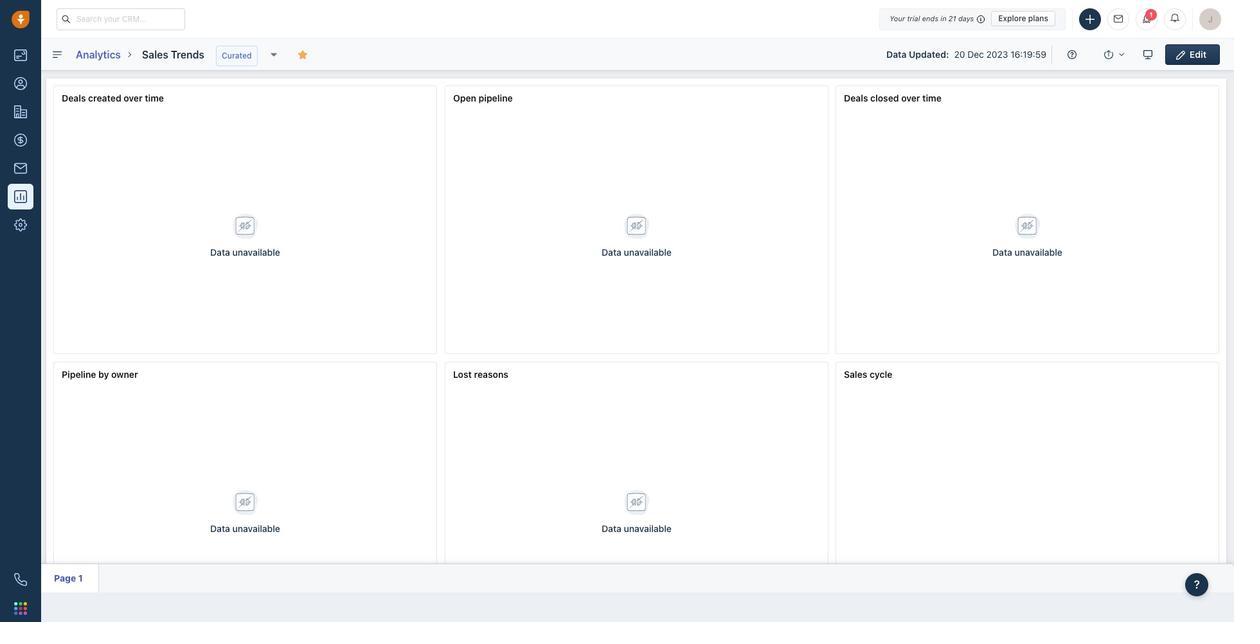 Task type: describe. For each thing, give the bounding box(es) containing it.
ends
[[922, 14, 939, 22]]

plans
[[1028, 13, 1048, 23]]

your trial ends in 21 days
[[890, 14, 974, 22]]

explore plans link
[[991, 11, 1055, 26]]

1
[[1149, 11, 1153, 18]]

21
[[949, 14, 956, 22]]

freshworks switcher image
[[14, 602, 27, 615]]

1 link
[[1136, 8, 1158, 30]]

your
[[890, 14, 905, 22]]



Task type: vqa. For each thing, say whether or not it's contained in the screenshot.
sales
no



Task type: locate. For each thing, give the bounding box(es) containing it.
phone image
[[14, 573, 27, 586]]

trial
[[907, 14, 920, 22]]

days
[[958, 14, 974, 22]]

explore plans
[[998, 13, 1048, 23]]

phone element
[[8, 567, 33, 593]]

in
[[941, 14, 947, 22]]

Search your CRM... text field
[[57, 8, 185, 30]]

explore
[[998, 13, 1026, 23]]



